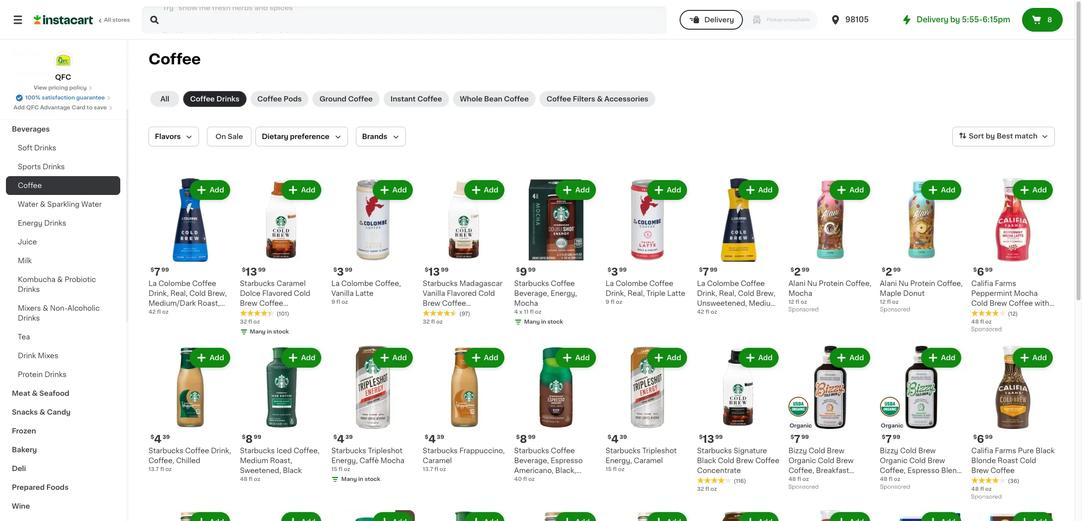 Task type: describe. For each thing, give the bounding box(es) containing it.
energy drinks
[[18, 220, 66, 227]]

6:15pm
[[983, 16, 1010, 23]]

42 fl oz for unsweetened
[[149, 309, 169, 315]]

$ 4 39 for starbucks coffee drink, coffee, chilled
[[151, 434, 170, 445]]

$ 8 99 for starbucks iced coffee, medium roast, sweetened, black
[[242, 434, 261, 445]]

beverage, for americano,
[[514, 458, 549, 465]]

soft
[[18, 145, 32, 151]]

coffee inside califia farms pure black blonde roast cold brew coffee
[[991, 468, 1015, 474]]

coffee inside "coffee filters & accessories" link
[[547, 96, 571, 102]]

15 inside "starbucks tripleshot energy, caramel 15 fl oz"
[[606, 467, 612, 473]]

starbucks for starbucks iced coffee, medium roast, sweetened, black 48 fl oz
[[240, 448, 275, 455]]

snacks
[[12, 409, 38, 416]]

black inside starbucks iced coffee, medium roast, sweetened, black 48 fl oz
[[283, 468, 302, 474]]

latte inside la colombe coffee, vanilla latte 9 fl oz
[[355, 290, 374, 297]]

seafood
[[39, 390, 69, 397]]

$ for la colombe coffee drink, real, cold brew, medium/dark roast, unsweetened
[[151, 267, 154, 273]]

coffee drinks
[[190, 96, 239, 102]]

cold inside la colombe coffee drink, real, cold brew, medium/dark roast, unsweetened
[[189, 290, 206, 297]]

cold inside califia farms pure black blonde roast cold brew coffee
[[1020, 458, 1036, 465]]

4 for caramel
[[428, 434, 436, 445]]

espresso inside starbucks coffee beverage, espresso americano, black, unsweet
[[551, 458, 583, 465]]

delivery button
[[680, 10, 743, 30]]

coffee, inside starbucks coffee drink, coffee, chilled 13.7 fl oz
[[149, 458, 174, 465]]

coffee inside starbucks signature black cold brew coffee concentrate
[[755, 458, 779, 465]]

eggs
[[40, 107, 58, 114]]

espresso inside bizzy cold brew organic cold brew coffee, espresso blend, unsweetened
[[908, 468, 940, 474]]

item badge image for bizzy cold brew organic cold brew coffee, breakfast blend, unsweetened
[[789, 397, 808, 417]]

$ for starbucks frappuccino, caramel
[[425, 435, 428, 440]]

oz inside la colombe coffee drink, real, triple latte 9 fl oz
[[616, 299, 622, 305]]

caffè
[[360, 458, 379, 465]]

unsweetened for espresso
[[880, 477, 928, 484]]

organic inside bizzy cold brew organic cold brew coffee, espresso blend, unsweetened
[[880, 458, 908, 465]]

coffee inside starbucks coffee beverage, energy, mocha 4 x 11 fl oz
[[551, 280, 575, 287]]

item badge image for bizzy cold brew organic cold brew coffee, espresso blend, unsweetened
[[880, 397, 900, 417]]

8 button
[[1022, 8, 1063, 32]]

colombe for oz
[[341, 280, 373, 287]]

32 fl oz for starbucks signature black cold brew coffee concentrate
[[697, 487, 717, 492]]

7 for la colombe coffee drink, real, cold brew, unsweetened, medium roast
[[703, 267, 709, 277]]

stores
[[112, 17, 130, 23]]

drinks inside mixers & non-alcoholic drinks
[[18, 315, 40, 322]]

energy
[[18, 220, 42, 227]]

sort by
[[969, 133, 995, 140]]

8 for starbucks iced coffee, medium roast, sweetened, black
[[246, 434, 253, 445]]

99 for starbucks iced coffee, medium roast, sweetened, black
[[254, 435, 261, 440]]

vanilla inside la colombe coffee, vanilla latte 9 fl oz
[[331, 290, 354, 297]]

all for all stores
[[104, 17, 111, 23]]

pods
[[284, 96, 302, 102]]

sponsored badge image for califia farms pure black blonde roast cold brew coffee
[[971, 495, 1001, 500]]

32 fl oz for starbucks caramel dolce flavored cold brew coffee concentrate
[[240, 319, 260, 325]]

coffee inside whole bean coffee link
[[504, 96, 529, 102]]

9 inside la colombe coffee, vanilla latte 9 fl oz
[[331, 299, 335, 305]]

caramel inside "starbucks tripleshot energy, caramel 15 fl oz"
[[634, 458, 663, 465]]

meat & seafood link
[[6, 384, 120, 403]]

$ 7 99 for la colombe coffee drink, real, cold brew, medium/dark roast, unsweetened
[[151, 267, 169, 277]]

bizzy cold brew organic cold brew coffee, espresso blend, unsweetened
[[880, 448, 963, 484]]

cold inside the starbucks caramel dolce flavored cold brew coffee concentrate
[[294, 290, 310, 297]]

Best match Sort by field
[[953, 127, 1055, 147]]

sparkling
[[47, 201, 80, 208]]

snacks & candy
[[12, 409, 71, 416]]

coffee inside instant coffee link
[[417, 96, 442, 102]]

deli link
[[6, 459, 120, 478]]

triple
[[647, 290, 666, 297]]

drink, for medium/dark
[[149, 290, 169, 297]]

fl inside la colombe coffee drink, real, triple latte 9 fl oz
[[611, 299, 615, 305]]

concentrate inside starbucks signature black cold brew coffee concentrate
[[697, 468, 741, 474]]

$ for starbucks coffee drink, coffee, chilled
[[151, 435, 154, 440]]

99 for starbucks madagascar vanilla flavored cold brew coffee concentrate
[[441, 267, 449, 273]]

madagascar
[[460, 280, 502, 287]]

coffee, inside starbucks iced coffee, medium roast, sweetened, black 48 fl oz
[[294, 448, 319, 455]]

soft drinks
[[18, 145, 56, 151]]

califia for califia farms peppermint mocha cold brew coffee with almond milk
[[971, 280, 993, 287]]

organic inside bizzy cold brew organic cold brew coffee, breakfast blend, unsweetened
[[789, 458, 816, 465]]

brew inside califia farms peppermint mocha cold brew coffee with almond milk
[[990, 300, 1007, 307]]

99 for starbucks coffee beverage, espresso americano, black, unsweet
[[528, 435, 536, 440]]

dietary preference
[[262, 133, 329, 140]]

4 inside starbucks coffee beverage, energy, mocha 4 x 11 fl oz
[[514, 309, 518, 315]]

& for sparkling
[[40, 201, 46, 208]]

1 vertical spatial qfc
[[26, 105, 39, 110]]

$ 9 99
[[516, 267, 536, 277]]

99 for la colombe coffee drink, real, cold brew, medium/dark roast, unsweetened
[[161, 267, 169, 273]]

mocha for nu
[[789, 290, 812, 297]]

fl inside alani nu protein coffee, maple donut 12 fl oz
[[887, 299, 891, 305]]

black inside califia farms pure black blonde roast cold brew coffee
[[1036, 448, 1055, 455]]

with
[[1035, 300, 1049, 307]]

roast, inside starbucks iced coffee, medium roast, sweetened, black 48 fl oz
[[270, 458, 292, 465]]

$ 13 99 for starbucks madagascar vanilla flavored cold brew coffee concentrate
[[425, 267, 449, 277]]

99 for alani nu protein coffee, mocha
[[802, 267, 809, 273]]

energy drinks link
[[6, 214, 120, 233]]

protein for maple
[[910, 280, 935, 287]]

foods
[[46, 484, 69, 491]]

brew inside starbucks signature black cold brew coffee concentrate
[[736, 458, 754, 465]]

water & sparkling water
[[18, 201, 102, 208]]

nu for maple
[[899, 280, 909, 287]]

0 horizontal spatial stock
[[273, 329, 289, 335]]

& for seafood
[[32, 390, 38, 397]]

pricing
[[48, 85, 68, 91]]

roast inside califia farms pure black blonde roast cold brew coffee
[[998, 458, 1018, 465]]

medium inside la colombe coffee drink, real, cold brew, unsweetened, medium roast
[[749, 300, 777, 307]]

13 for starbucks caramel dolce flavored cold brew coffee concentrate
[[246, 267, 257, 277]]

$ for starbucks iced coffee, medium roast, sweetened, black
[[242, 435, 246, 440]]

instant coffee
[[391, 96, 442, 102]]

maple
[[880, 290, 902, 297]]

sort
[[969, 133, 984, 140]]

oz inside starbucks iced coffee, medium roast, sweetened, black 48 fl oz
[[254, 477, 260, 482]]

sponsored badge image for alani nu protein coffee, mocha
[[789, 307, 819, 313]]

cold inside starbucks madagascar vanilla flavored cold brew coffee concentrate
[[478, 290, 495, 297]]

$ for alani nu protein coffee, mocha
[[791, 267, 794, 273]]

unsweet
[[514, 477, 545, 484]]

$ 4 39 for starbucks tripleshot energy, caramel
[[608, 434, 627, 445]]

fl inside starbucks tripleshot energy, caffè mocha 15 fl oz
[[339, 467, 342, 473]]

brands button
[[356, 127, 406, 147]]

whole bean coffee link
[[453, 91, 536, 107]]

alani nu protein coffee, mocha 12 fl oz
[[789, 280, 871, 305]]

instant coffee link
[[384, 91, 449, 107]]

starbucks iced coffee, medium roast, sweetened, black 48 fl oz
[[240, 448, 319, 482]]

many for 4
[[341, 477, 357, 482]]

wine link
[[6, 497, 120, 516]]

la for la colombe coffee, vanilla latte 9 fl oz
[[331, 280, 340, 287]]

coffee inside starbucks madagascar vanilla flavored cold brew coffee concentrate
[[442, 300, 466, 307]]

$ 13 99 for starbucks signature black cold brew coffee concentrate
[[699, 434, 723, 445]]

accessories
[[605, 96, 648, 102]]

probiotic
[[65, 276, 96, 283]]

48 inside starbucks iced coffee, medium roast, sweetened, black 48 fl oz
[[240, 477, 247, 482]]

99 for starbucks signature black cold brew coffee concentrate
[[715, 435, 723, 440]]

califia farms peppermint mocha cold brew coffee with almond milk
[[971, 280, 1049, 317]]

sponsored badge image for bizzy cold brew organic cold brew coffee, breakfast blend, unsweetened
[[789, 485, 819, 490]]

energy, for mocha
[[331, 458, 358, 465]]

brew inside califia farms pure black blonde roast cold brew coffee
[[971, 468, 989, 474]]

vanilla inside starbucks madagascar vanilla flavored cold brew coffee concentrate
[[423, 290, 445, 297]]

advantage
[[40, 105, 70, 110]]

& for candy
[[39, 409, 45, 416]]

bakery link
[[6, 441, 120, 459]]

juice link
[[6, 233, 120, 252]]

40
[[514, 477, 522, 482]]

11
[[524, 309, 529, 315]]

$ for alani nu protein coffee, maple donut
[[882, 267, 886, 273]]

flavored for caramel
[[262, 290, 292, 297]]

12 inside alani nu protein coffee, mocha 12 fl oz
[[789, 299, 794, 305]]

9 inside la colombe coffee drink, real, triple latte 9 fl oz
[[606, 299, 609, 305]]

coffee inside starbucks coffee beverage, espresso americano, black, unsweet
[[551, 448, 575, 455]]

drink, for unsweetened,
[[697, 290, 717, 297]]

8 inside button
[[1048, 16, 1052, 23]]

42 fl oz for roast
[[697, 309, 717, 315]]

(12)
[[1008, 311, 1018, 317]]

donut
[[903, 290, 925, 297]]

kombucha & probiotic drinks
[[18, 276, 96, 293]]

energy, inside starbucks coffee beverage, energy, mocha 4 x 11 fl oz
[[551, 290, 577, 297]]

real, for unsweetened
[[170, 290, 188, 297]]

flavors button
[[149, 127, 199, 147]]

ground
[[320, 96, 346, 102]]

non-
[[50, 305, 68, 312]]

best match
[[997, 133, 1038, 140]]

coffee, inside alani nu protein coffee, maple donut 12 fl oz
[[937, 280, 963, 287]]

mixers & non-alcoholic drinks
[[18, 305, 100, 322]]

delivery for delivery
[[704, 16, 734, 23]]

fl inside starbucks coffee drink, coffee, chilled 13.7 fl oz
[[160, 467, 164, 473]]

oz inside starbucks tripleshot energy, caffè mocha 15 fl oz
[[344, 467, 350, 473]]

coffee, inside bizzy cold brew organic cold brew coffee, espresso blend, unsweetened
[[880, 468, 906, 474]]

kombucha & probiotic drinks link
[[6, 270, 120, 299]]

best
[[997, 133, 1013, 140]]

99 for la colombe coffee, vanilla latte
[[345, 267, 352, 273]]

cold inside la colombe coffee drink, real, cold brew, unsweetened, medium roast
[[738, 290, 754, 297]]

beverages
[[12, 126, 50, 133]]

real, for roast
[[719, 290, 736, 297]]

coffee inside starbucks coffee drink, coffee, chilled 13.7 fl oz
[[185, 448, 209, 455]]

alani nu protein coffee, maple donut 12 fl oz
[[880, 280, 963, 305]]

iced
[[277, 448, 292, 455]]

$ for califia farms peppermint mocha cold brew coffee with almond milk
[[973, 267, 977, 273]]

save
[[94, 105, 107, 110]]

6 for califia farms pure black blonde roast cold brew coffee
[[977, 434, 984, 445]]

la for la colombe coffee drink, real, cold brew, unsweetened, medium roast
[[697, 280, 705, 287]]

match
[[1015, 133, 1038, 140]]

$ for la colombe coffee drink, real, triple latte
[[608, 267, 611, 273]]

$ 4 39 for starbucks frappuccino, caramel
[[425, 434, 444, 445]]

1 vertical spatial many
[[250, 329, 266, 335]]

dietary
[[262, 133, 288, 140]]

coffee pods link
[[250, 91, 309, 107]]

12 inside alani nu protein coffee, maple donut 12 fl oz
[[880, 299, 886, 305]]

x
[[519, 309, 523, 315]]

0 vertical spatial qfc
[[55, 74, 71, 81]]

starbucks signature black cold brew coffee concentrate
[[697, 448, 779, 474]]

4 for drink,
[[154, 434, 162, 445]]

fl inside starbucks coffee beverage, energy, mocha 4 x 11 fl oz
[[530, 309, 534, 315]]

wine
[[12, 503, 30, 510]]

dairy & eggs
[[12, 107, 58, 114]]

meat
[[12, 390, 30, 397]]

fl inside starbucks iced coffee, medium roast, sweetened, black 48 fl oz
[[249, 477, 253, 482]]

black inside starbucks signature black cold brew coffee concentrate
[[697, 458, 716, 465]]

0 horizontal spatial protein
[[18, 371, 43, 378]]

ground coffee link
[[313, 91, 380, 107]]

drinks inside kombucha & probiotic drinks
[[18, 286, 40, 293]]

card
[[72, 105, 85, 110]]

99 for califia farms pure black blonde roast cold brew coffee
[[985, 435, 993, 440]]

tea
[[18, 334, 30, 341]]

coffee, inside la colombe coffee, vanilla latte 9 fl oz
[[375, 280, 401, 287]]

by for sort
[[986, 133, 995, 140]]

100%
[[25, 95, 40, 101]]

policy
[[69, 85, 87, 91]]

in for 9
[[541, 319, 546, 325]]

coffee inside califia farms peppermint mocha cold brew coffee with almond milk
[[1009, 300, 1033, 307]]

by for delivery
[[950, 16, 960, 23]]

la for la colombe coffee drink, real, cold brew, medium/dark roast, unsweetened
[[149, 280, 157, 287]]

sponsored badge image for alani nu protein coffee, maple donut
[[880, 307, 910, 313]]

& for non-
[[43, 305, 48, 312]]

coffee inside la colombe coffee drink, real, triple latte 9 fl oz
[[649, 280, 673, 287]]

whole bean coffee
[[460, 96, 529, 102]]

cold inside califia farms peppermint mocha cold brew coffee with almond milk
[[971, 300, 988, 307]]

ground coffee
[[320, 96, 373, 102]]

$ 2 99 for alani nu protein coffee, maple donut
[[882, 267, 901, 277]]

sponsored badge image for califia farms peppermint mocha cold brew coffee with almond milk
[[971, 327, 1001, 333]]

oz inside starbucks coffee drink, coffee, chilled 13.7 fl oz
[[165, 467, 172, 473]]

farms for pure
[[995, 448, 1016, 455]]

roast, inside la colombe coffee drink, real, cold brew, medium/dark roast, unsweetened
[[198, 300, 220, 307]]

99 for starbucks coffee beverage, energy, mocha
[[528, 267, 536, 273]]

drinks for protein drinks
[[44, 371, 67, 378]]

caramel inside the starbucks caramel dolce flavored cold brew coffee concentrate
[[277, 280, 306, 287]]

on sale
[[215, 133, 243, 140]]

coffee pods
[[257, 96, 302, 102]]

$ for starbucks signature black cold brew coffee concentrate
[[699, 435, 703, 440]]

concentrate for dolce
[[240, 310, 284, 317]]

bizzy cold brew organic cold brew coffee, breakfast blend, unsweetened
[[789, 448, 861, 484]]

starbucks caramel dolce flavored cold brew coffee concentrate
[[240, 280, 310, 317]]

$ for la colombe coffee drink, real, cold brew, unsweetened, medium roast
[[699, 267, 703, 273]]

starbucks frappuccino, caramel 13.7 fl oz
[[423, 448, 505, 473]]

6 for califia farms peppermint mocha cold brew coffee with almond milk
[[977, 267, 984, 277]]

coffee filters & accessories link
[[540, 91, 655, 107]]

brew inside the starbucks caramel dolce flavored cold brew coffee concentrate
[[240, 300, 257, 307]]

coffee inside la colombe coffee drink, real, cold brew, unsweetened, medium roast
[[741, 280, 765, 287]]

15 inside starbucks tripleshot energy, caffè mocha 15 fl oz
[[331, 467, 337, 473]]



Task type: vqa. For each thing, say whether or not it's contained in the screenshot.
next
no



Task type: locate. For each thing, give the bounding box(es) containing it.
0 vertical spatial espresso
[[551, 458, 583, 465]]

colombe inside la colombe coffee drink, real, triple latte 9 fl oz
[[616, 280, 648, 287]]

drink, inside starbucks coffee drink, coffee, chilled 13.7 fl oz
[[211, 448, 231, 455]]

4 up starbucks tripleshot energy, caffè mocha 15 fl oz
[[337, 434, 344, 445]]

0 vertical spatial in
[[541, 319, 546, 325]]

la inside la colombe coffee drink, real, cold brew, unsweetened, medium roast
[[697, 280, 705, 287]]

medium inside starbucks iced coffee, medium roast, sweetened, black 48 fl oz
[[240, 458, 268, 465]]

2 colombe from the left
[[616, 280, 648, 287]]

$ 4 39 up starbucks coffee drink, coffee, chilled 13.7 fl oz
[[151, 434, 170, 445]]

starbucks inside the starbucks caramel dolce flavored cold brew coffee concentrate
[[240, 280, 275, 287]]

0 horizontal spatial real,
[[170, 290, 188, 297]]

32 for starbucks signature black cold brew coffee concentrate
[[697, 487, 704, 492]]

drinks for soft drinks
[[34, 145, 56, 151]]

in
[[541, 319, 546, 325], [267, 329, 272, 335], [358, 477, 363, 482]]

$ 13 99 for starbucks caramel dolce flavored cold brew coffee concentrate
[[242, 267, 266, 277]]

drinks up coffee link at the top of the page
[[43, 163, 65, 170]]

1 vertical spatial 6
[[977, 434, 984, 445]]

thanksgiving
[[12, 69, 59, 76]]

soft drinks link
[[6, 139, 120, 157]]

stock down (101)
[[273, 329, 289, 335]]

beverage, inside starbucks coffee beverage, energy, mocha 4 x 11 fl oz
[[514, 290, 549, 297]]

2 vanilla from the left
[[423, 290, 445, 297]]

brew inside starbucks madagascar vanilla flavored cold brew coffee concentrate
[[423, 300, 440, 307]]

1 $ 8 99 from the left
[[242, 434, 261, 445]]

drinks for coffee drinks
[[216, 96, 239, 102]]

1 horizontal spatial delivery
[[917, 16, 949, 23]]

1 horizontal spatial brew,
[[756, 290, 775, 297]]

drink, for 9
[[606, 290, 626, 297]]

all stores link
[[34, 6, 131, 34]]

1 latte from the left
[[667, 290, 685, 297]]

0 horizontal spatial 8
[[246, 434, 253, 445]]

6 up blonde
[[977, 434, 984, 445]]

4 left x
[[514, 309, 518, 315]]

flavored for madagascar
[[447, 290, 477, 297]]

2 15 from the left
[[331, 467, 337, 473]]

1 horizontal spatial black
[[697, 458, 716, 465]]

1 horizontal spatial $ 8 99
[[516, 434, 536, 445]]

roast, down iced
[[270, 458, 292, 465]]

1 horizontal spatial latte
[[667, 290, 685, 297]]

mocha for tripleshot
[[381, 458, 404, 465]]

dairy
[[12, 107, 31, 114]]

13.7 inside starbucks frappuccino, caramel 13.7 fl oz
[[423, 467, 433, 473]]

1 vertical spatial beverage,
[[514, 458, 549, 465]]

oz inside la colombe coffee, vanilla latte 9 fl oz
[[342, 299, 348, 305]]

drink, inside la colombe coffee drink, real, cold brew, unsweetened, medium roast
[[697, 290, 717, 297]]

califia inside califia farms peppermint mocha cold brew coffee with almond milk
[[971, 280, 993, 287]]

$ 6 99 up the peppermint
[[973, 267, 993, 277]]

$ 4 39 up starbucks tripleshot energy, caffè mocha 15 fl oz
[[333, 434, 353, 445]]

0 horizontal spatial all
[[104, 17, 111, 23]]

& left candy
[[39, 409, 45, 416]]

brew, for roast,
[[208, 290, 227, 297]]

roast down unsweetened,
[[697, 310, 717, 317]]

100% satisfaction guarantee
[[25, 95, 105, 101]]

3 $ 4 39 from the left
[[333, 434, 353, 445]]

0 horizontal spatial by
[[950, 16, 960, 23]]

starbucks tripleshot energy, caffè mocha 15 fl oz
[[331, 448, 404, 473]]

2 $ 3 99 from the left
[[333, 267, 352, 277]]

$ 8 99 up the americano,
[[516, 434, 536, 445]]

100% satisfaction guarantee button
[[15, 92, 111, 102]]

all left the stores
[[104, 17, 111, 23]]

prepared foods
[[12, 484, 69, 491]]

$ 3 99 up la colombe coffee drink, real, triple latte 9 fl oz
[[608, 267, 627, 277]]

2 horizontal spatial black
[[1036, 448, 1055, 455]]

1 horizontal spatial vanilla
[[423, 290, 445, 297]]

1 horizontal spatial 12
[[880, 299, 886, 305]]

1 califia from the top
[[971, 280, 993, 287]]

2 39 from the left
[[620, 435, 627, 440]]

1 42 from the left
[[149, 309, 156, 315]]

& down milk link
[[57, 276, 63, 283]]

$ for starbucks coffee beverage, energy, mocha
[[516, 267, 520, 273]]

2 water from the left
[[81, 201, 102, 208]]

1 vertical spatial stock
[[273, 329, 289, 335]]

colombe for medium/dark
[[159, 280, 190, 287]]

1 horizontal spatial 13
[[428, 267, 440, 277]]

1 horizontal spatial blend,
[[941, 468, 963, 474]]

fl inside la colombe coffee, vanilla latte 9 fl oz
[[336, 299, 340, 305]]

milk
[[18, 257, 32, 264], [1000, 310, 1014, 317]]

1 3 from the left
[[611, 267, 618, 277]]

99 up starbucks madagascar vanilla flavored cold brew coffee concentrate
[[441, 267, 449, 273]]

1 la from the left
[[149, 280, 157, 287]]

kombucha
[[18, 276, 55, 283]]

99 up starbucks signature black cold brew coffee concentrate
[[715, 435, 723, 440]]

black
[[1036, 448, 1055, 455], [697, 458, 716, 465], [283, 468, 302, 474]]

drinks up on sale
[[216, 96, 239, 102]]

2 vertical spatial black
[[283, 468, 302, 474]]

$ up starbucks coffee beverage, energy, mocha 4 x 11 fl oz in the bottom of the page
[[516, 267, 520, 273]]

0 horizontal spatial qfc
[[26, 105, 39, 110]]

13
[[246, 267, 257, 277], [428, 267, 440, 277], [703, 434, 714, 445]]

0 horizontal spatial in
[[267, 329, 272, 335]]

4 $ 4 39 from the left
[[425, 434, 444, 445]]

fl inside starbucks frappuccino, caramel 13.7 fl oz
[[435, 467, 438, 473]]

$ up starbucks tripleshot energy, caffè mocha 15 fl oz
[[333, 435, 337, 440]]

protein for mocha
[[819, 280, 844, 287]]

2 $ 6 99 from the top
[[973, 434, 993, 445]]

13.7 inside starbucks coffee drink, coffee, chilled 13.7 fl oz
[[149, 467, 159, 473]]

0 horizontal spatial 32
[[240, 319, 247, 325]]

0 horizontal spatial 9
[[331, 299, 335, 305]]

1 horizontal spatial milk
[[1000, 310, 1014, 317]]

32 fl oz down starbucks signature black cold brew coffee concentrate
[[697, 487, 717, 492]]

1 6 from the top
[[977, 267, 984, 277]]

3 real, from the left
[[719, 290, 736, 297]]

6 up the peppermint
[[977, 267, 984, 277]]

1 2 from the left
[[794, 267, 801, 277]]

starbucks for starbucks frappuccino, caramel 13.7 fl oz
[[423, 448, 458, 455]]

bean
[[484, 96, 502, 102]]

concentrate for vanilla
[[423, 310, 467, 317]]

$ 2 99 for alani nu protein coffee, mocha
[[791, 267, 809, 277]]

0 vertical spatial all
[[104, 17, 111, 23]]

4 la from the left
[[697, 280, 705, 287]]

snacks & candy link
[[6, 403, 120, 422]]

99 up dolce
[[258, 267, 266, 273]]

1 brew, from the left
[[208, 290, 227, 297]]

2 califia from the top
[[971, 448, 993, 455]]

2 flavored from the left
[[447, 290, 477, 297]]

farms inside califia farms pure black blonde roast cold brew coffee
[[995, 448, 1016, 455]]

real, left triple
[[628, 290, 645, 297]]

99 for bizzy cold brew organic cold brew coffee, breakfast blend, unsweetened
[[801, 435, 809, 440]]

real, inside la colombe coffee drink, real, triple latte 9 fl oz
[[628, 290, 645, 297]]

7 up unsweetened,
[[703, 267, 709, 277]]

cold
[[189, 290, 206, 297], [294, 290, 310, 297], [478, 290, 495, 297], [738, 290, 754, 297], [971, 300, 988, 307], [809, 448, 825, 455], [900, 448, 917, 455], [718, 458, 734, 465], [818, 458, 835, 465], [909, 458, 926, 465], [1020, 458, 1036, 465]]

qfc link
[[54, 51, 73, 82]]

32 fl oz
[[240, 319, 260, 325], [423, 319, 443, 325], [697, 487, 717, 492]]

1 12 from the left
[[789, 299, 794, 305]]

0 vertical spatial medium
[[749, 300, 777, 307]]

0 horizontal spatial 2
[[794, 267, 801, 277]]

protein
[[819, 280, 844, 287], [910, 280, 935, 287], [18, 371, 43, 378]]

sponsored badge image down almond
[[971, 327, 1001, 333]]

cold inside starbucks signature black cold brew coffee concentrate
[[718, 458, 734, 465]]

99 for alani nu protein coffee, maple donut
[[893, 267, 901, 273]]

$ 3 99 for la colombe coffee drink, real, triple latte
[[608, 267, 627, 277]]

2 tripleshot from the left
[[368, 448, 403, 455]]

7
[[154, 267, 160, 277], [703, 267, 709, 277], [794, 434, 800, 445], [886, 434, 892, 445]]

2 42 fl oz from the left
[[697, 309, 717, 315]]

nu inside alani nu protein coffee, maple donut 12 fl oz
[[899, 280, 909, 287]]

0 horizontal spatial 3
[[337, 267, 344, 277]]

mixes
[[38, 352, 58, 359]]

1 $ 6 99 from the top
[[973, 267, 993, 277]]

1 horizontal spatial 42
[[697, 309, 704, 315]]

99 up the peppermint
[[985, 267, 993, 273]]

fl inside alani nu protein coffee, mocha 12 fl oz
[[796, 299, 800, 305]]

stock down starbucks coffee beverage, energy, mocha 4 x 11 fl oz in the bottom of the page
[[548, 319, 563, 325]]

dolce
[[240, 290, 261, 297]]

$ 2 99 up maple
[[882, 267, 901, 277]]

1 farms from the top
[[995, 280, 1016, 287]]

bakery
[[12, 447, 37, 453]]

3 la from the left
[[331, 280, 340, 287]]

3 39 from the left
[[345, 435, 353, 440]]

frozen
[[12, 428, 36, 435]]

mocha inside alani nu protein coffee, mocha 12 fl oz
[[789, 290, 812, 297]]

coffee, inside alani nu protein coffee, mocha 12 fl oz
[[846, 280, 871, 287]]

qfc logo image
[[54, 51, 73, 70]]

starbucks for starbucks madagascar vanilla flavored cold brew coffee concentrate
[[423, 280, 458, 287]]

2 brew, from the left
[[756, 290, 775, 297]]

1 39 from the left
[[163, 435, 170, 440]]

$ up starbucks signature black cold brew coffee concentrate
[[699, 435, 703, 440]]

$ 7 99 up bizzy cold brew organic cold brew coffee, breakfast blend, unsweetened
[[791, 434, 809, 445]]

0 horizontal spatial roast
[[697, 310, 717, 317]]

alani for alani nu protein coffee, mocha
[[789, 280, 806, 287]]

0 horizontal spatial espresso
[[551, 458, 583, 465]]

bizzy
[[789, 448, 807, 455], [880, 448, 899, 455]]

sponsored badge image down maple
[[880, 307, 910, 313]]

nu for mocha
[[807, 280, 817, 287]]

3 for la colombe coffee drink, real, triple latte
[[611, 267, 618, 277]]

& for probiotic
[[57, 276, 63, 283]]

unsweetened,
[[697, 300, 747, 307]]

coffee inside coffee link
[[18, 182, 42, 189]]

4 up starbucks frappuccino, caramel 13.7 fl oz
[[428, 434, 436, 445]]

1 vertical spatial farms
[[995, 448, 1016, 455]]

starbucks inside starbucks frappuccino, caramel 13.7 fl oz
[[423, 448, 458, 455]]

$ 7 99 up unsweetened,
[[699, 267, 718, 277]]

medium right unsweetened,
[[749, 300, 777, 307]]

mixers & non-alcoholic drinks link
[[6, 299, 120, 328]]

tripleshot
[[642, 448, 677, 455], [368, 448, 403, 455]]

many in stock down (101)
[[250, 329, 289, 335]]

energy, inside starbucks tripleshot energy, caffè mocha 15 fl oz
[[331, 458, 358, 465]]

tripleshot for caffè
[[368, 448, 403, 455]]

2 2 from the left
[[886, 267, 892, 277]]

42 for roast
[[697, 309, 704, 315]]

13 for starbucks madagascar vanilla flavored cold brew coffee concentrate
[[428, 267, 440, 277]]

concentrate down madagascar
[[423, 310, 467, 317]]

0 vertical spatial stock
[[548, 319, 563, 325]]

all inside all stores link
[[104, 17, 111, 23]]

oz inside alani nu protein coffee, maple donut 12 fl oz
[[892, 299, 899, 305]]

3 up la colombe coffee drink, real, triple latte 9 fl oz
[[611, 267, 618, 277]]

1 horizontal spatial unsweetened
[[812, 477, 861, 484]]

2 for alani nu protein coffee, mocha
[[794, 267, 801, 277]]

2 3 from the left
[[337, 267, 344, 277]]

1 horizontal spatial 32
[[423, 319, 430, 325]]

$ up sweetened,
[[242, 435, 246, 440]]

2 horizontal spatial 13
[[703, 434, 714, 445]]

caramel inside starbucks frappuccino, caramel 13.7 fl oz
[[423, 458, 452, 465]]

0 horizontal spatial delivery
[[704, 16, 734, 23]]

$ for starbucks madagascar vanilla flavored cold brew coffee concentrate
[[425, 267, 428, 273]]

sponsored badge image
[[789, 307, 819, 313], [880, 307, 910, 313], [971, 327, 1001, 333], [789, 485, 819, 490], [880, 485, 910, 490], [971, 495, 1001, 500]]

0 horizontal spatial vanilla
[[331, 290, 354, 297]]

0 horizontal spatial black
[[283, 468, 302, 474]]

1 nu from the left
[[807, 280, 817, 287]]

starbucks for starbucks tripleshot energy, caffè mocha 15 fl oz
[[331, 448, 366, 455]]

0 vertical spatial roast,
[[198, 300, 220, 307]]

drink, inside la colombe coffee drink, real, cold brew, medium/dark roast, unsweetened
[[149, 290, 169, 297]]

7 up bizzy cold brew organic cold brew coffee, breakfast blend, unsweetened
[[794, 434, 800, 445]]

sponsored badge image down bizzy cold brew organic cold brew coffee, breakfast blend, unsweetened
[[789, 485, 819, 490]]

many in stock down caffè
[[341, 477, 380, 482]]

1 vanilla from the left
[[331, 290, 354, 297]]

oz inside starbucks frappuccino, caramel 13.7 fl oz
[[440, 467, 446, 473]]

medium/dark
[[149, 300, 196, 307]]

& left non-
[[43, 305, 48, 312]]

beverage, up the americano,
[[514, 458, 549, 465]]

view
[[34, 85, 47, 91]]

1 vertical spatial roast
[[998, 458, 1018, 465]]

mixers
[[18, 305, 41, 312]]

farms
[[995, 280, 1016, 287], [995, 448, 1016, 455]]

brew, for medium
[[756, 290, 775, 297]]

brew,
[[208, 290, 227, 297], [756, 290, 775, 297]]

$ up la colombe coffee drink, real, triple latte 9 fl oz
[[608, 267, 611, 273]]

real, inside la colombe coffee drink, real, cold brew, unsweetened, medium roast
[[719, 290, 736, 297]]

in down starbucks coffee beverage, energy, mocha 4 x 11 fl oz in the bottom of the page
[[541, 319, 546, 325]]

starbucks for starbucks coffee drink, coffee, chilled 13.7 fl oz
[[149, 448, 183, 455]]

2 horizontal spatial $ 13 99
[[699, 434, 723, 445]]

many in stock for 4
[[341, 477, 380, 482]]

2 horizontal spatial 9
[[606, 299, 609, 305]]

1 alani from the left
[[789, 280, 806, 287]]

mocha
[[789, 290, 812, 297], [1014, 290, 1038, 297], [514, 300, 538, 307], [381, 458, 404, 465]]

milk inside califia farms peppermint mocha cold brew coffee with almond milk
[[1000, 310, 1014, 317]]

39 for starbucks tripleshot energy, caffè mocha
[[345, 435, 353, 440]]

flavored up (101)
[[262, 290, 292, 297]]

$ 7 99 for bizzy cold brew organic cold brew coffee, breakfast blend, unsweetened
[[791, 434, 809, 445]]

0 horizontal spatial 42 fl oz
[[149, 309, 169, 315]]

99 up blonde
[[985, 435, 993, 440]]

flavored inside starbucks madagascar vanilla flavored cold brew coffee concentrate
[[447, 290, 477, 297]]

$ 6 99 up blonde
[[973, 434, 993, 445]]

5:55-
[[962, 16, 983, 23]]

13 up starbucks signature black cold brew coffee concentrate
[[703, 434, 714, 445]]

mocha inside califia farms peppermint mocha cold brew coffee with almond milk
[[1014, 290, 1038, 297]]

add
[[13, 105, 25, 110], [210, 187, 224, 194], [301, 187, 316, 194], [393, 187, 407, 194], [484, 187, 498, 194], [575, 187, 590, 194], [667, 187, 681, 194], [758, 187, 773, 194], [850, 187, 864, 194], [941, 187, 956, 194], [1033, 187, 1047, 194], [210, 354, 224, 361], [301, 354, 316, 361], [393, 354, 407, 361], [484, 354, 498, 361], [575, 354, 590, 361], [667, 354, 681, 361], [758, 354, 773, 361], [850, 354, 864, 361], [941, 354, 956, 361], [1033, 354, 1047, 361]]

1 horizontal spatial alani
[[880, 280, 897, 287]]

delivery for delivery by 5:55-6:15pm
[[917, 16, 949, 23]]

item badge image
[[789, 397, 808, 417], [880, 397, 900, 417]]

farms up the peppermint
[[995, 280, 1016, 287]]

7 for la colombe coffee drink, real, cold brew, medium/dark roast, unsweetened
[[154, 267, 160, 277]]

1 water from the left
[[18, 201, 38, 208]]

starbucks for starbucks caramel dolce flavored cold brew coffee concentrate
[[240, 280, 275, 287]]

many down 11
[[524, 319, 540, 325]]

0 vertical spatial 6
[[977, 267, 984, 277]]

1 colombe from the left
[[159, 280, 190, 287]]

1 flavored from the left
[[262, 290, 292, 297]]

alani
[[789, 280, 806, 287], [880, 280, 897, 287]]

& for eggs
[[33, 107, 39, 114]]

water up energy at left
[[18, 201, 38, 208]]

coffee inside coffee pods link
[[257, 96, 282, 102]]

1 horizontal spatial roast
[[998, 458, 1018, 465]]

1 horizontal spatial by
[[986, 133, 995, 140]]

6
[[977, 267, 984, 277], [977, 434, 984, 445]]

2 horizontal spatial 32 fl oz
[[697, 487, 717, 492]]

product group containing 9
[[514, 178, 598, 328]]

farms for peppermint
[[995, 280, 1016, 287]]

2 horizontal spatial stock
[[548, 319, 563, 325]]

1 horizontal spatial stock
[[365, 477, 380, 482]]

on
[[215, 133, 226, 140]]

fl
[[611, 299, 615, 305], [336, 299, 340, 305], [796, 299, 800, 305], [887, 299, 891, 305], [157, 309, 161, 315], [530, 309, 534, 315], [706, 309, 710, 315], [248, 319, 252, 325], [431, 319, 435, 325], [980, 319, 984, 325], [160, 467, 164, 473], [613, 467, 617, 473], [339, 467, 342, 473], [435, 467, 438, 473], [249, 477, 253, 482], [523, 477, 527, 482], [797, 477, 801, 482], [889, 477, 893, 482], [705, 487, 709, 492], [980, 487, 984, 492]]

tripleshot inside "starbucks tripleshot energy, caramel 15 fl oz"
[[642, 448, 677, 455]]

concentrate inside the starbucks caramel dolce flavored cold brew coffee concentrate
[[240, 310, 284, 317]]

& inside mixers & non-alcoholic drinks
[[43, 305, 48, 312]]

$ 7 99 up bizzy cold brew organic cold brew coffee, espresso blend, unsweetened
[[882, 434, 901, 445]]

$ up the americano,
[[516, 435, 520, 440]]

$ inside $ 9 99
[[516, 267, 520, 273]]

medium
[[749, 300, 777, 307], [240, 458, 268, 465]]

blend,
[[941, 468, 963, 474], [789, 477, 811, 484]]

4 up "starbucks tripleshot energy, caramel 15 fl oz"
[[611, 434, 619, 445]]

1 horizontal spatial espresso
[[908, 468, 940, 474]]

7 up medium/dark
[[154, 267, 160, 277]]

satisfaction
[[42, 95, 75, 101]]

39 for starbucks frappuccino, caramel
[[437, 435, 444, 440]]

unsweetened inside la colombe coffee drink, real, cold brew, medium/dark roast, unsweetened
[[149, 310, 197, 317]]

coffee drinks link
[[183, 91, 246, 107]]

all for all
[[160, 96, 169, 102]]

0 horizontal spatial latte
[[355, 290, 374, 297]]

1 beverage, from the top
[[514, 290, 549, 297]]

& right meat
[[32, 390, 38, 397]]

2 $ 2 99 from the left
[[882, 267, 901, 277]]

$ up "starbucks tripleshot energy, caramel 15 fl oz"
[[608, 435, 611, 440]]

1 horizontal spatial many in stock
[[341, 477, 380, 482]]

roast, right medium/dark
[[198, 300, 220, 307]]

$ 13 99 up starbucks madagascar vanilla flavored cold brew coffee concentrate
[[425, 267, 449, 277]]

1 horizontal spatial $ 13 99
[[425, 267, 449, 277]]

$ 3 99 up la colombe coffee, vanilla latte 9 fl oz
[[333, 267, 352, 277]]

0 vertical spatial beverage,
[[514, 290, 549, 297]]

39 for starbucks coffee drink, coffee, chilled
[[163, 435, 170, 440]]

2 vertical spatial in
[[358, 477, 363, 482]]

signature
[[734, 448, 767, 455]]

all inside all link
[[160, 96, 169, 102]]

service type group
[[680, 10, 818, 30]]

1 item badge image from the left
[[789, 397, 808, 417]]

1 horizontal spatial $ 3 99
[[608, 267, 627, 277]]

2 nu from the left
[[899, 280, 909, 287]]

$ for starbucks tripleshot energy, caffè mocha
[[333, 435, 337, 440]]

0 horizontal spatial unsweetened
[[149, 310, 197, 317]]

&
[[597, 96, 603, 102], [33, 107, 39, 114], [40, 201, 46, 208], [57, 276, 63, 283], [43, 305, 48, 312], [32, 390, 38, 397], [39, 409, 45, 416]]

1 vertical spatial black
[[697, 458, 716, 465]]

oz inside starbucks coffee beverage, energy, mocha 4 x 11 fl oz
[[535, 309, 542, 315]]

0 horizontal spatial 13.7
[[149, 467, 159, 473]]

99 up maple
[[893, 267, 901, 273]]

2 42 from the left
[[697, 309, 704, 315]]

42 fl oz down medium/dark
[[149, 309, 169, 315]]

$ for bizzy cold brew organic cold brew coffee, espresso blend, unsweetened
[[882, 435, 886, 440]]

sponsored badge image for bizzy cold brew organic cold brew coffee, espresso blend, unsweetened
[[880, 485, 910, 490]]

$ up bizzy cold brew organic cold brew coffee, espresso blend, unsweetened
[[882, 435, 886, 440]]

coffee inside ground coffee link
[[348, 96, 373, 102]]

oz inside alani nu protein coffee, mocha 12 fl oz
[[801, 299, 807, 305]]

oz inside "starbucks tripleshot energy, caramel 15 fl oz"
[[618, 467, 625, 473]]

la inside la colombe coffee drink, real, triple latte 9 fl oz
[[606, 280, 614, 287]]

coffee inside the starbucks caramel dolce flavored cold brew coffee concentrate
[[259, 300, 283, 307]]

99 up medium/dark
[[161, 267, 169, 273]]

by left the 5:55-
[[950, 16, 960, 23]]

califia farms pure black blonde roast cold brew coffee
[[971, 448, 1055, 474]]

view pricing policy link
[[34, 84, 93, 92]]

42 for unsweetened
[[149, 309, 156, 315]]

1 horizontal spatial 13.7
[[423, 467, 433, 473]]

0 horizontal spatial many in stock
[[250, 329, 289, 335]]

brew, inside la colombe coffee drink, real, cold brew, unsweetened, medium roast
[[756, 290, 775, 297]]

$ 2 99 up alani nu protein coffee, mocha 12 fl oz at the right
[[791, 267, 809, 277]]

2 latte from the left
[[355, 290, 374, 297]]

roast inside la colombe coffee drink, real, cold brew, unsweetened, medium roast
[[697, 310, 717, 317]]

breakfast
[[816, 468, 849, 474]]

1 horizontal spatial 9
[[520, 267, 527, 277]]

$ 7 99 for bizzy cold brew organic cold brew coffee, espresso blend, unsweetened
[[882, 434, 901, 445]]

$ for bizzy cold brew organic cold brew coffee, breakfast blend, unsweetened
[[791, 435, 794, 440]]

1 vertical spatial milk
[[1000, 310, 1014, 317]]

frozen link
[[6, 422, 120, 441]]

brands
[[362, 133, 387, 140]]

1 horizontal spatial many
[[341, 477, 357, 482]]

99 up unsweetened,
[[710, 267, 718, 273]]

1 vertical spatial many in stock
[[250, 329, 289, 335]]

instacart logo image
[[34, 14, 93, 26]]

medium up sweetened,
[[240, 458, 268, 465]]

0 horizontal spatial 13
[[246, 267, 257, 277]]

1 13.7 from the left
[[149, 467, 159, 473]]

unsweetened inside bizzy cold brew organic cold brew coffee, breakfast blend, unsweetened
[[812, 477, 861, 484]]

$ up bizzy cold brew organic cold brew coffee, breakfast blend, unsweetened
[[791, 435, 794, 440]]

None search field
[[142, 6, 667, 34]]

1 42 fl oz from the left
[[149, 309, 169, 315]]

& right filters at the top of page
[[597, 96, 603, 102]]

4 39 from the left
[[437, 435, 444, 440]]

nu inside alani nu protein coffee, mocha 12 fl oz
[[807, 280, 817, 287]]

0 horizontal spatial item badge image
[[789, 397, 808, 417]]

2 for alani nu protein coffee, maple donut
[[886, 267, 892, 277]]

42
[[149, 309, 156, 315], [697, 309, 704, 315]]

2 $ 8 99 from the left
[[516, 434, 536, 445]]

32 down starbucks madagascar vanilla flavored cold brew coffee concentrate
[[423, 319, 430, 325]]

15
[[606, 467, 612, 473], [331, 467, 337, 473]]

alani inside alani nu protein coffee, mocha 12 fl oz
[[789, 280, 806, 287]]

$ 13 99 up dolce
[[242, 267, 266, 277]]

1 $ 2 99 from the left
[[791, 267, 809, 277]]

2 item badge image from the left
[[880, 397, 900, 417]]

99 up starbucks coffee beverage, energy, mocha 4 x 11 fl oz in the bottom of the page
[[528, 267, 536, 273]]

42 down medium/dark
[[149, 309, 156, 315]]

brew, inside la colombe coffee drink, real, cold brew, medium/dark roast, unsweetened
[[208, 290, 227, 297]]

$ up blonde
[[973, 435, 977, 440]]

2 6 from the top
[[977, 434, 984, 445]]

1 horizontal spatial tripleshot
[[642, 448, 677, 455]]

0 horizontal spatial energy,
[[331, 458, 358, 465]]

many in stock for 9
[[524, 319, 563, 325]]

fl inside "starbucks tripleshot energy, caramel 15 fl oz"
[[613, 467, 617, 473]]

2 farms from the top
[[995, 448, 1016, 455]]

1 bizzy from the left
[[789, 448, 807, 455]]

1 horizontal spatial 2
[[886, 267, 892, 277]]

califia
[[971, 280, 993, 287], [971, 448, 993, 455]]

Search field
[[143, 7, 666, 33]]

2 la from the left
[[606, 280, 614, 287]]

1 tripleshot from the left
[[642, 448, 677, 455]]

beverage, inside starbucks coffee beverage, espresso americano, black, unsweet
[[514, 458, 549, 465]]

on sale button
[[207, 127, 251, 147]]

product group
[[149, 178, 232, 317], [240, 178, 323, 338], [331, 178, 415, 306], [423, 178, 506, 326], [514, 178, 598, 328], [606, 178, 689, 306], [697, 178, 781, 317], [789, 178, 872, 315], [880, 178, 964, 315], [971, 178, 1055, 335], [149, 346, 232, 474], [240, 346, 323, 484], [331, 346, 415, 486], [423, 346, 506, 474], [514, 346, 598, 484], [606, 346, 689, 474], [697, 346, 781, 494], [789, 346, 872, 493], [880, 346, 964, 493], [971, 346, 1055, 503], [149, 511, 232, 521], [240, 511, 323, 521], [331, 511, 415, 521], [423, 511, 506, 521], [514, 511, 598, 521], [606, 511, 689, 521], [697, 511, 781, 521], [789, 511, 872, 521], [880, 511, 964, 521], [971, 511, 1055, 521]]

2 $ 4 39 from the left
[[608, 434, 627, 445]]

real, for oz
[[628, 290, 645, 297]]

coffee inside coffee drinks link
[[190, 96, 215, 102]]

concentrate up (116)
[[697, 468, 741, 474]]

drinks down kombucha
[[18, 286, 40, 293]]

4 colombe from the left
[[707, 280, 739, 287]]

energy,
[[551, 290, 577, 297], [606, 458, 632, 465], [331, 458, 358, 465]]

1 15 from the left
[[606, 467, 612, 473]]

blend, for bizzy cold brew organic cold brew coffee, breakfast blend, unsweetened
[[789, 477, 811, 484]]

42 down unsweetened,
[[697, 309, 704, 315]]

colombe inside la colombe coffee drink, real, cold brew, unsweetened, medium roast
[[707, 280, 739, 287]]

colombe
[[159, 280, 190, 287], [616, 280, 648, 287], [341, 280, 373, 287], [707, 280, 739, 287]]

1 horizontal spatial caramel
[[423, 458, 452, 465]]

mocha for coffee
[[514, 300, 538, 307]]

2 alani from the left
[[880, 280, 897, 287]]

0 vertical spatial many in stock
[[524, 319, 563, 325]]

in for 4
[[358, 477, 363, 482]]

99 for la colombe coffee drink, real, triple latte
[[619, 267, 627, 273]]

by inside field
[[986, 133, 995, 140]]

bizzy inside bizzy cold brew organic cold brew coffee, espresso blend, unsweetened
[[880, 448, 899, 455]]

produce link
[[6, 82, 120, 101]]

2 up maple
[[886, 267, 892, 277]]

1 $ 3 99 from the left
[[608, 267, 627, 277]]

2 bizzy from the left
[[880, 448, 899, 455]]

$ for starbucks caramel dolce flavored cold brew coffee concentrate
[[242, 267, 246, 273]]

delivery inside button
[[704, 16, 734, 23]]

$ 13 99 up starbucks signature black cold brew coffee concentrate
[[699, 434, 723, 445]]

32 for starbucks madagascar vanilla flavored cold brew coffee concentrate
[[423, 319, 430, 325]]

starbucks for starbucks tripleshot energy, caramel 15 fl oz
[[606, 448, 641, 455]]

$ for starbucks coffee beverage, espresso americano, black, unsweet
[[516, 435, 520, 440]]

starbucks inside starbucks signature black cold brew coffee concentrate
[[697, 448, 732, 455]]

39 up starbucks frappuccino, caramel 13.7 fl oz
[[437, 435, 444, 440]]

$ 7 99 for la colombe coffee drink, real, cold brew, unsweetened, medium roast
[[699, 267, 718, 277]]

$ 6 99 for califia farms pure black blonde roast cold brew coffee
[[973, 434, 993, 445]]

black,
[[555, 468, 576, 474]]

1 horizontal spatial concentrate
[[423, 310, 467, 317]]

2 horizontal spatial protein
[[910, 280, 935, 287]]

alcoholic
[[68, 305, 100, 312]]

delivery by 5:55-6:15pm
[[917, 16, 1010, 23]]

$ up maple
[[882, 267, 886, 273]]

3 colombe from the left
[[341, 280, 373, 287]]

1 $ 4 39 from the left
[[151, 434, 170, 445]]

drinks down water & sparkling water
[[44, 220, 66, 227]]

4
[[514, 309, 518, 315], [154, 434, 162, 445], [611, 434, 619, 445], [337, 434, 344, 445], [428, 434, 436, 445]]

coffee, inside bizzy cold brew organic cold brew coffee, breakfast blend, unsweetened
[[789, 468, 814, 474]]

many in stock
[[524, 319, 563, 325], [250, 329, 289, 335], [341, 477, 380, 482]]

coffee inside la colombe coffee drink, real, cold brew, medium/dark roast, unsweetened
[[192, 280, 216, 287]]

2 beverage, from the top
[[514, 458, 549, 465]]

pure
[[1018, 448, 1034, 455]]

guarantee
[[76, 95, 105, 101]]

califia inside califia farms pure black blonde roast cold brew coffee
[[971, 448, 993, 455]]

2 horizontal spatial caramel
[[634, 458, 663, 465]]

99 up sweetened,
[[254, 435, 261, 440]]

0 horizontal spatial $ 13 99
[[242, 267, 266, 277]]

2 horizontal spatial 32
[[697, 487, 704, 492]]

la colombe coffee drink, real, cold brew, unsweetened, medium roast
[[697, 280, 777, 317]]

caramel
[[277, 280, 306, 287], [634, 458, 663, 465], [423, 458, 452, 465]]

milk right almond
[[1000, 310, 1014, 317]]

4 up starbucks coffee drink, coffee, chilled 13.7 fl oz
[[154, 434, 162, 445]]

farms inside califia farms peppermint mocha cold brew coffee with almond milk
[[995, 280, 1016, 287]]

real, inside la colombe coffee drink, real, cold brew, medium/dark roast, unsweetened
[[170, 290, 188, 297]]

99 up starbucks coffee beverage, espresso americano, black, unsweet
[[528, 435, 536, 440]]

many for 9
[[524, 319, 540, 325]]

1 real, from the left
[[170, 290, 188, 297]]

2 horizontal spatial energy,
[[606, 458, 632, 465]]

4 for energy,
[[611, 434, 619, 445]]

drink, inside la colombe coffee drink, real, triple latte 9 fl oz
[[606, 290, 626, 297]]

1 vertical spatial all
[[160, 96, 169, 102]]

1 horizontal spatial water
[[81, 201, 102, 208]]

0 horizontal spatial 12
[[789, 299, 794, 305]]

1 horizontal spatial 3
[[611, 267, 618, 277]]

in down caffè
[[358, 477, 363, 482]]

unsweetened for medium/dark
[[149, 310, 197, 317]]

0 vertical spatial black
[[1036, 448, 1055, 455]]

beverages link
[[6, 120, 120, 139]]

$ 4 39 up "starbucks tripleshot energy, caramel 15 fl oz"
[[608, 434, 627, 445]]

bizzy for bizzy cold brew organic cold brew coffee, breakfast blend, unsweetened
[[789, 448, 807, 455]]

2 real, from the left
[[628, 290, 645, 297]]

sponsored badge image down bizzy cold brew organic cold brew coffee, espresso blend, unsweetened
[[880, 485, 910, 490]]

& down '100%'
[[33, 107, 39, 114]]

1 vertical spatial by
[[986, 133, 995, 140]]

0 horizontal spatial milk
[[18, 257, 32, 264]]

starbucks tripleshot energy, caramel 15 fl oz
[[606, 448, 677, 473]]

2 13.7 from the left
[[423, 467, 433, 473]]

39
[[163, 435, 170, 440], [620, 435, 627, 440], [345, 435, 353, 440], [437, 435, 444, 440]]

drinks for sports drinks
[[43, 163, 65, 170]]

$ up starbucks frappuccino, caramel 13.7 fl oz
[[425, 435, 428, 440]]

1 vertical spatial in
[[267, 329, 272, 335]]

$ up starbucks coffee drink, coffee, chilled 13.7 fl oz
[[151, 435, 154, 440]]

mocha inside starbucks tripleshot energy, caffè mocha 15 fl oz
[[381, 458, 404, 465]]

delivery by 5:55-6:15pm link
[[901, 14, 1010, 26]]

1 vertical spatial blend,
[[789, 477, 811, 484]]

all stores
[[104, 17, 130, 23]]

7 for bizzy cold brew organic cold brew coffee, breakfast blend, unsweetened
[[794, 434, 800, 445]]

0 vertical spatial $ 6 99
[[973, 267, 993, 277]]

latte inside la colombe coffee drink, real, triple latte 9 fl oz
[[667, 290, 685, 297]]

tripleshot inside starbucks tripleshot energy, caffè mocha 15 fl oz
[[368, 448, 403, 455]]

2 up alani nu protein coffee, mocha 12 fl oz at the right
[[794, 267, 801, 277]]

1 vertical spatial medium
[[240, 458, 268, 465]]

many down starbucks tripleshot energy, caffè mocha 15 fl oz
[[341, 477, 357, 482]]

protein drinks
[[18, 371, 67, 378]]

starbucks coffee beverage, espresso americano, black, unsweet
[[514, 448, 583, 484]]

flavored inside the starbucks caramel dolce flavored cold brew coffee concentrate
[[262, 290, 292, 297]]

0 horizontal spatial nu
[[807, 280, 817, 287]]

2 12 from the left
[[880, 299, 886, 305]]

qfc up view pricing policy link
[[55, 74, 71, 81]]

2 horizontal spatial concentrate
[[697, 468, 741, 474]]

starbucks for starbucks coffee beverage, energy, mocha 4 x 11 fl oz
[[514, 280, 549, 287]]

roast,
[[198, 300, 220, 307], [270, 458, 292, 465]]

0 horizontal spatial 15
[[331, 467, 337, 473]]

starbucks for starbucks signature black cold brew coffee concentrate
[[697, 448, 732, 455]]

32 fl oz for starbucks madagascar vanilla flavored cold brew coffee concentrate
[[423, 319, 443, 325]]

0 horizontal spatial $ 2 99
[[791, 267, 809, 277]]

$ up unsweetened,
[[699, 267, 703, 273]]

1 horizontal spatial $ 2 99
[[882, 267, 901, 277]]

sports drinks link
[[6, 157, 120, 176]]

drinks up sports drinks
[[34, 145, 56, 151]]

starbucks inside starbucks tripleshot energy, caffè mocha 15 fl oz
[[331, 448, 366, 455]]



